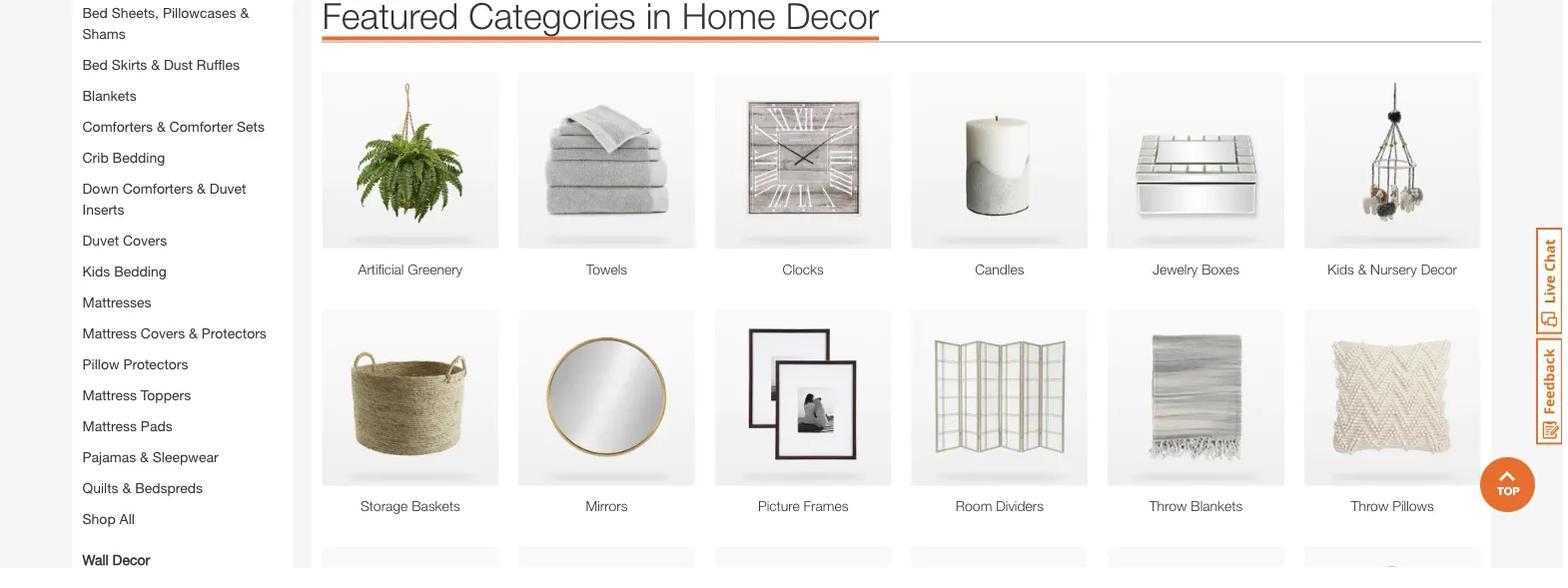 Task type: describe. For each thing, give the bounding box(es) containing it.
artificial
[[358, 261, 404, 278]]

0 horizontal spatial decor
[[112, 552, 150, 568]]

storage baskets image
[[322, 310, 499, 487]]

kids bedding
[[82, 263, 167, 280]]

duvet covers link
[[82, 232, 167, 249]]

1 vertical spatial blankets
[[1191, 499, 1243, 515]]

pillows
[[1393, 499, 1434, 515]]

fragrance & candles image
[[912, 73, 1088, 249]]

pajamas
[[82, 449, 136, 465]]

room dividers image
[[912, 310, 1088, 487]]

sets
[[237, 118, 265, 135]]

clocks
[[783, 261, 824, 278]]

wall decor
[[82, 552, 150, 568]]

all
[[119, 511, 135, 527]]

throw pillows image
[[1305, 310, 1481, 487]]

boxes
[[1202, 261, 1240, 278]]

jewelry
[[1153, 261, 1198, 278]]

pajamas & sleepwear link
[[82, 449, 218, 465]]

room
[[956, 499, 993, 515]]

towels link
[[519, 259, 695, 280]]

mirrors link
[[519, 497, 695, 518]]

nursery
[[1371, 261, 1418, 278]]

bed skirts & dust ruffles link
[[82, 56, 240, 73]]

& up quilts & bedspreds link in the left bottom of the page
[[140, 449, 149, 465]]

bedding for kids bedding
[[114, 263, 167, 280]]

jewelry boxes
[[1153, 261, 1240, 278]]

jewelry boxes image
[[1108, 73, 1285, 249]]

mattress covers & protectors
[[82, 325, 267, 342]]

mattresses link
[[82, 294, 151, 311]]

picture frames
[[758, 499, 849, 515]]

dividers
[[996, 499, 1044, 515]]

live chat image
[[1537, 228, 1564, 335]]

blankets link
[[82, 87, 137, 104]]

0 vertical spatial decor
[[1422, 261, 1458, 278]]

shams
[[82, 25, 126, 42]]

kids bedding link
[[82, 263, 167, 280]]

bed skirts & dust ruffles
[[82, 56, 240, 73]]

wall decor link
[[82, 550, 150, 569]]

mattress toppers link
[[82, 387, 191, 404]]

throw pillows link
[[1305, 497, 1481, 518]]

artificial greenery
[[358, 261, 463, 278]]

pads
[[141, 418, 173, 435]]

pillow protectors
[[82, 356, 188, 373]]

quilts & bedspreds
[[82, 480, 203, 496]]

duvet covers
[[82, 232, 167, 249]]

inserts
[[82, 201, 124, 218]]

floating shelves image
[[912, 548, 1088, 569]]

0 horizontal spatial duvet
[[82, 232, 119, 249]]

bookends image
[[1108, 548, 1285, 569]]

throw for throw pillows
[[1352, 499, 1389, 515]]

& left comforter on the left top of page
[[157, 118, 166, 135]]

room dividers link
[[912, 497, 1088, 518]]

bed sheets, pillowcases & shams link
[[82, 4, 249, 42]]

pillow protectors link
[[82, 356, 188, 373]]

0 vertical spatial blankets
[[82, 87, 137, 104]]

jewelry boxes link
[[1108, 259, 1285, 280]]

wall
[[82, 552, 109, 568]]

down
[[82, 180, 119, 197]]

down comforters & duvet inserts link
[[82, 180, 246, 218]]

throw blankets image
[[1108, 310, 1285, 487]]

mattress for mattress covers & protectors
[[82, 325, 137, 342]]

luggage image
[[1305, 548, 1481, 569]]

bed sheets, pillowcases & shams
[[82, 4, 249, 42]]

pillowcases
[[163, 4, 236, 21]]

picture frames link
[[715, 497, 892, 518]]

storage
[[361, 499, 408, 515]]

covers for duvet
[[123, 232, 167, 249]]

comforters & comforter sets
[[82, 118, 265, 135]]

duvet inside 'down comforters & duvet inserts'
[[210, 180, 246, 197]]

storage baskets
[[361, 499, 460, 515]]

bedspreds
[[135, 480, 203, 496]]

quilts & bedspreds link
[[82, 480, 203, 496]]

feedback link image
[[1537, 338, 1564, 446]]

clocks image
[[715, 73, 892, 249]]

shop
[[82, 511, 116, 527]]

& inside bed sheets, pillowcases & shams
[[240, 4, 249, 21]]

mirrors image
[[519, 310, 695, 487]]

shop all
[[82, 511, 135, 527]]

bedding for crib bedding
[[112, 149, 165, 166]]

throw for throw blankets
[[1150, 499, 1187, 515]]



Task type: vqa. For each thing, say whether or not it's contained in the screenshot.
perfect
no



Task type: locate. For each thing, give the bounding box(es) containing it.
1 horizontal spatial protectors
[[202, 325, 267, 342]]

mattress
[[82, 325, 137, 342], [82, 387, 137, 404], [82, 418, 137, 435]]

1 horizontal spatial kids
[[1328, 261, 1355, 278]]

1 horizontal spatial blankets
[[1191, 499, 1243, 515]]

0 vertical spatial bed
[[82, 4, 108, 21]]

duvet down inserts
[[82, 232, 119, 249]]

& inside 'down comforters & duvet inserts'
[[197, 180, 206, 197]]

1 vertical spatial bed
[[82, 56, 108, 73]]

0 vertical spatial protectors
[[202, 325, 267, 342]]

picture
[[758, 499, 800, 515]]

kids for kids bedding
[[82, 263, 110, 280]]

sheets,
[[112, 4, 159, 21]]

bed inside bed sheets, pillowcases & shams
[[82, 4, 108, 21]]

kids & nursery decor link
[[1305, 259, 1481, 280]]

decor
[[1422, 261, 1458, 278], [112, 552, 150, 568]]

throw pillows
[[1352, 499, 1434, 515]]

& right quilts
[[122, 480, 131, 496]]

sleepwear
[[153, 449, 218, 465]]

crib
[[82, 149, 109, 166]]

1 horizontal spatial duvet
[[210, 180, 246, 197]]

comforters up crib bedding
[[82, 118, 153, 135]]

mattress toppers
[[82, 387, 191, 404]]

comforters & comforter sets link
[[82, 118, 265, 135]]

mattress pads link
[[82, 418, 173, 435]]

blankets
[[82, 87, 137, 104], [1191, 499, 1243, 515]]

dust
[[164, 56, 193, 73]]

throw blankets
[[1150, 499, 1243, 515]]

mattress down pillow
[[82, 387, 137, 404]]

1 vertical spatial covers
[[141, 325, 185, 342]]

mattress pads
[[82, 418, 173, 435]]

bed down shams
[[82, 56, 108, 73]]

ruffles
[[197, 56, 240, 73]]

crib bedding link
[[82, 149, 165, 166]]

mattress for mattress toppers
[[82, 387, 137, 404]]

clocks link
[[715, 259, 892, 280]]

1 vertical spatial bedding
[[114, 263, 167, 280]]

pajamas & sleepwear
[[82, 449, 218, 465]]

kids & nursery decor
[[1328, 261, 1458, 278]]

bed for bed sheets, pillowcases & shams
[[82, 4, 108, 21]]

3 mattress from the top
[[82, 418, 137, 435]]

greenery
[[408, 261, 463, 278]]

mattress up pajamas
[[82, 418, 137, 435]]

& up toppers
[[189, 325, 198, 342]]

1 bed from the top
[[82, 4, 108, 21]]

2 throw from the left
[[1352, 499, 1389, 515]]

& right pillowcases
[[240, 4, 249, 21]]

shop all link
[[82, 511, 135, 527]]

0 horizontal spatial protectors
[[123, 356, 188, 373]]

kids up mattresses
[[82, 263, 110, 280]]

0 vertical spatial bedding
[[112, 149, 165, 166]]

covers up pillow protectors link
[[141, 325, 185, 342]]

bed
[[82, 4, 108, 21], [82, 56, 108, 73]]

covers
[[123, 232, 167, 249], [141, 325, 185, 342]]

2 vertical spatial mattress
[[82, 418, 137, 435]]

bedding down duvet covers link
[[114, 263, 167, 280]]

vases image
[[715, 548, 892, 569]]

skirts
[[112, 56, 147, 73]]

baskets
[[412, 499, 460, 515]]

duvet down sets
[[210, 180, 246, 197]]

crib bedding
[[82, 149, 165, 166]]

throw left pillows
[[1352, 499, 1389, 515]]

blankets up bookends image
[[1191, 499, 1243, 515]]

mattress covers & protectors link
[[82, 325, 267, 342]]

1 vertical spatial mattress
[[82, 387, 137, 404]]

comforters
[[82, 118, 153, 135], [123, 180, 193, 197]]

mattress down mattresses
[[82, 325, 137, 342]]

bath towels image
[[519, 73, 695, 249]]

covers up kids bedding link
[[123, 232, 167, 249]]

pillow
[[82, 356, 119, 373]]

kids
[[1328, 261, 1355, 278], [82, 263, 110, 280]]

comforter
[[169, 118, 233, 135]]

0 vertical spatial comforters
[[82, 118, 153, 135]]

1 vertical spatial duvet
[[82, 232, 119, 249]]

throw up bookends image
[[1150, 499, 1187, 515]]

wallpaper image
[[519, 548, 695, 569]]

& down comforter on the left top of page
[[197, 180, 206, 197]]

& left nursery on the right top
[[1359, 261, 1367, 278]]

artificial greenery link
[[322, 259, 499, 280]]

comforters inside 'down comforters & duvet inserts'
[[123, 180, 193, 197]]

artificial plants & flowers image
[[322, 73, 499, 249]]

& left dust
[[151, 56, 160, 73]]

covers for mattress
[[141, 325, 185, 342]]

1 vertical spatial protectors
[[123, 356, 188, 373]]

0 vertical spatial duvet
[[210, 180, 246, 197]]

frames
[[804, 499, 849, 515]]

0 vertical spatial covers
[[123, 232, 167, 249]]

candles link
[[912, 259, 1088, 280]]

candles
[[975, 261, 1025, 278]]

storage baskets link
[[322, 497, 499, 518]]

1 horizontal spatial throw
[[1352, 499, 1389, 515]]

bed up shams
[[82, 4, 108, 21]]

room dividers
[[956, 499, 1044, 515]]

1 throw from the left
[[1150, 499, 1187, 515]]

1 mattress from the top
[[82, 325, 137, 342]]

bed for bed skirts & dust ruffles
[[82, 56, 108, 73]]

mattress for mattress pads
[[82, 418, 137, 435]]

quilts
[[82, 480, 118, 496]]

kids for kids & nursery decor
[[1328, 261, 1355, 278]]

protectors
[[202, 325, 267, 342], [123, 356, 188, 373]]

kids & nursery decor image
[[1305, 73, 1481, 249]]

0 horizontal spatial blankets
[[82, 87, 137, 104]]

toppers
[[141, 387, 191, 404]]

decor right wall
[[112, 552, 150, 568]]

throw blankets link
[[1108, 497, 1285, 518]]

bedding right crib
[[112, 149, 165, 166]]

wall art image
[[322, 548, 499, 569]]

mirrors
[[586, 499, 628, 515]]

0 vertical spatial mattress
[[82, 325, 137, 342]]

1 vertical spatial comforters
[[123, 180, 193, 197]]

decor right nursery on the right top
[[1422, 261, 1458, 278]]

&
[[240, 4, 249, 21], [151, 56, 160, 73], [157, 118, 166, 135], [197, 180, 206, 197], [1359, 261, 1367, 278], [189, 325, 198, 342], [140, 449, 149, 465], [122, 480, 131, 496]]

1 horizontal spatial decor
[[1422, 261, 1458, 278]]

1 vertical spatial decor
[[112, 552, 150, 568]]

2 bed from the top
[[82, 56, 108, 73]]

blankets down skirts
[[82, 87, 137, 104]]

0 horizontal spatial kids
[[82, 263, 110, 280]]

0 horizontal spatial throw
[[1150, 499, 1187, 515]]

throw
[[1150, 499, 1187, 515], [1352, 499, 1389, 515]]

duvet
[[210, 180, 246, 197], [82, 232, 119, 249]]

kids left nursery on the right top
[[1328, 261, 1355, 278]]

2 mattress from the top
[[82, 387, 137, 404]]

down comforters & duvet inserts
[[82, 180, 246, 218]]

comforters down crib bedding link
[[123, 180, 193, 197]]

towels
[[587, 261, 627, 278]]

mattresses
[[82, 294, 151, 311]]

picture frames image
[[715, 310, 892, 487]]



